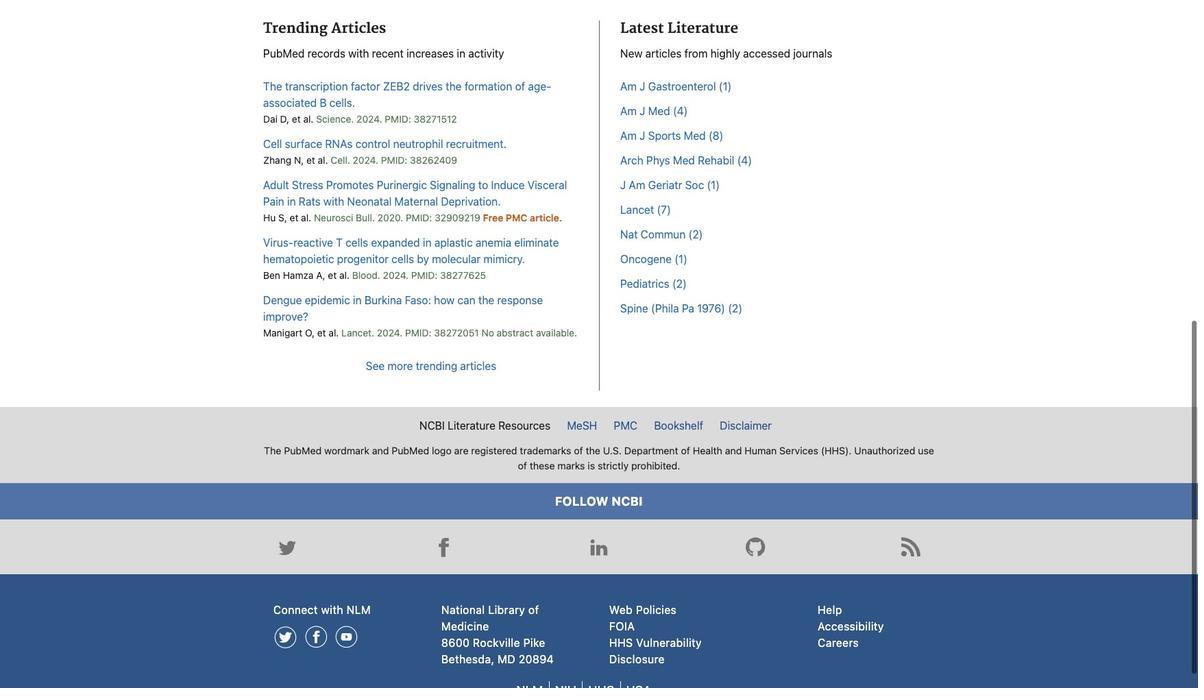 Task type: vqa. For each thing, say whether or not it's contained in the screenshot.
first 'J'
no



Task type: describe. For each thing, give the bounding box(es) containing it.
cell surface rnas control neutrophil recruitment. link
[[263, 137, 507, 150]]

abstract
[[497, 327, 534, 338]]

zhang
[[263, 154, 291, 166]]

literature for latest
[[668, 20, 739, 37]]

et inside virus-reactive t cells expanded in aplastic anemia eliminate hematopoietic progenitor cells by molecular mimicry. ben hamza a, et al. blood. 2024. pmid: 38277625
[[328, 269, 337, 281]]

arch phys med rehabil (4) link
[[620, 154, 752, 166]]

hu
[[263, 211, 276, 223]]

oncogene (1) link
[[620, 253, 688, 265]]

2024. inside the transcription factor zeb2 drives the formation of age- associated b cells. dai d, et al. science. 2024. pmid: 38271512
[[357, 113, 382, 124]]

associated
[[263, 96, 317, 109]]

1 horizontal spatial (4)
[[737, 154, 752, 166]]

blog image
[[897, 533, 925, 561]]

pmid: inside the transcription factor zeb2 drives the formation of age- associated b cells. dai d, et al. science. 2024. pmid: 38271512
[[385, 113, 411, 124]]

epidemic
[[305, 294, 350, 306]]

records
[[308, 47, 345, 59]]

2024. inside dengue epidemic in burkina faso: how can the response improve? manigart o, et al. lancet. 2024. pmid: 38272051 no abstract available.
[[377, 327, 403, 338]]

pmid: inside adult stress promotes purinergic signaling to induce visceral pain in rats with neonatal maternal deprivation. hu s, et al. neurosci bull. 2020. pmid: 32909219 free pmc article.
[[406, 211, 432, 223]]

connect with nlm
[[274, 604, 371, 616]]

cell.
[[331, 154, 350, 166]]

nat commun (2) link
[[620, 228, 703, 240]]

induce
[[491, 179, 525, 191]]

facebook image for the sm-facebook link
[[304, 625, 328, 649]]

et inside adult stress promotes purinergic signaling to induce visceral pain in rats with neonatal maternal deprivation. hu s, et al. neurosci bull. 2020. pmid: 32909219 free pmc article.
[[290, 211, 299, 223]]

pmc inside "link"
[[614, 419, 638, 432]]

neutrophil
[[393, 137, 443, 150]]

follow ncbi
[[555, 494, 643, 509]]

32909219
[[435, 211, 480, 223]]

1 horizontal spatial cells
[[392, 253, 414, 265]]

phys
[[646, 154, 670, 166]]

facebook link
[[430, 533, 457, 561]]

unauthorized
[[854, 445, 916, 457]]

no
[[482, 327, 494, 338]]

github link
[[741, 533, 769, 561]]

age-
[[528, 80, 551, 92]]

purinergic
[[377, 179, 427, 191]]

pubmed down the trending
[[263, 47, 305, 59]]

of inside the transcription factor zeb2 drives the formation of age- associated b cells. dai d, et al. science. 2024. pmid: 38271512
[[515, 80, 525, 92]]

am for am j sports med (8)
[[620, 129, 637, 142]]

web policies foia hhs vulnerability disclosure
[[609, 604, 702, 666]]

lancet.
[[342, 327, 374, 338]]

of inside national library of medicine 8600 rockville pike bethesda, md 20894
[[529, 604, 539, 616]]

geriatr
[[648, 179, 682, 191]]

twitter image
[[274, 533, 301, 561]]

youtube image
[[335, 625, 359, 649]]

gastroenterol
[[648, 80, 716, 92]]

reactive
[[294, 236, 333, 249]]

burkina
[[365, 294, 402, 306]]

journals
[[793, 47, 833, 59]]

resources
[[498, 419, 551, 432]]

hamza
[[283, 269, 314, 281]]

article.
[[530, 211, 562, 223]]

library
[[488, 604, 525, 616]]

commun
[[641, 228, 686, 240]]

literature for ncbi
[[448, 419, 496, 432]]

bull.
[[356, 211, 375, 223]]

strictly
[[598, 460, 629, 471]]

help
[[818, 604, 842, 616]]

j down arch
[[620, 179, 626, 191]]

web
[[609, 604, 633, 616]]

free
[[483, 211, 503, 223]]

signaling
[[430, 179, 475, 191]]

national library of medicine 8600 rockville pike bethesda, md 20894
[[442, 604, 554, 666]]

pediatrics (2) link
[[620, 277, 687, 290]]

md
[[498, 653, 516, 666]]

pediatrics
[[620, 277, 670, 290]]

mesh
[[567, 419, 597, 432]]

1 vertical spatial (1)
[[707, 179, 720, 191]]

bookshelf link
[[647, 417, 710, 434]]

hematopoietic
[[263, 253, 334, 265]]

help link
[[818, 604, 842, 616]]

these
[[530, 460, 555, 471]]

0 vertical spatial (4)
[[673, 105, 688, 117]]

use
[[918, 445, 934, 457]]

j for med
[[640, 105, 646, 117]]

lancet
[[620, 203, 654, 216]]

oncogene (1)
[[620, 253, 688, 265]]

connect
[[274, 604, 318, 616]]

trending
[[263, 20, 328, 37]]

dai
[[263, 113, 278, 124]]

am j gastroenterol (1)
[[620, 80, 732, 92]]

policies
[[636, 604, 677, 616]]

2 vertical spatial with
[[321, 604, 343, 616]]

cell surface rnas control neutrophil recruitment. zhang n, et al. cell. 2024. pmid: 38262409
[[263, 137, 507, 166]]

improve?
[[263, 310, 308, 323]]

hhs
[[609, 637, 633, 649]]

adult
[[263, 179, 289, 191]]

promotes
[[326, 179, 374, 191]]

spine (phila pa 1976) (2)
[[620, 302, 743, 314]]

pike
[[523, 637, 546, 649]]

ben
[[263, 269, 280, 281]]

bookshelf
[[654, 419, 703, 432]]

the pubmed wordmark and pubmed logo are registered trademarks of the u.s. department of health and human services (hhs). unauthorized use of these marks is strictly prohibited.
[[264, 445, 934, 471]]

is
[[588, 460, 595, 471]]

the inside dengue epidemic in burkina faso: how can the response improve? manigart o, et al. lancet. 2024. pmid: 38272051 no abstract available.
[[478, 294, 494, 306]]

med for (4)
[[648, 105, 670, 117]]

(hhs).
[[821, 445, 852, 457]]

in inside virus-reactive t cells expanded in aplastic anemia eliminate hematopoietic progenitor cells by molecular mimicry. ben hamza a, et al. blood. 2024. pmid: 38277625
[[423, 236, 432, 249]]

careers link
[[818, 637, 859, 649]]

pubmed left wordmark
[[284, 445, 322, 457]]

see more trending articles
[[366, 360, 497, 372]]

registered
[[471, 445, 517, 457]]

al. inside the transcription factor zeb2 drives the formation of age- associated b cells. dai d, et al. science. 2024. pmid: 38271512
[[303, 113, 314, 124]]

j am geriatr soc (1)
[[620, 179, 720, 191]]

in left activity
[[457, 47, 466, 59]]

cell
[[263, 137, 282, 150]]

pmc link
[[607, 417, 645, 434]]

new articles from highly accessed journals
[[620, 47, 833, 59]]

disclaimer link
[[713, 417, 779, 434]]

et inside dengue epidemic in burkina faso: how can the response improve? manigart o, et al. lancet. 2024. pmid: 38272051 no abstract available.
[[317, 327, 326, 338]]

with inside adult stress promotes purinergic signaling to induce visceral pain in rats with neonatal maternal deprivation. hu s, et al. neurosci bull. 2020. pmid: 32909219 free pmc article.
[[324, 195, 344, 207]]

0 vertical spatial with
[[348, 47, 369, 59]]

web policies link
[[609, 604, 677, 616]]

wordmark
[[324, 445, 369, 457]]

8600
[[442, 637, 470, 649]]

the inside the pubmed wordmark and pubmed logo are registered trademarks of the u.s. department of health and human services (hhs). unauthorized use of these marks is strictly prohibited.
[[586, 445, 600, 457]]

0 horizontal spatial articles
[[460, 360, 497, 372]]

sm-facebook link
[[304, 625, 328, 649]]

arch phys med rehabil (4)
[[620, 154, 752, 166]]

al. inside virus-reactive t cells expanded in aplastic anemia eliminate hematopoietic progenitor cells by molecular mimicry. ben hamza a, et al. blood. 2024. pmid: 38277625
[[339, 269, 350, 281]]

pmid: inside dengue epidemic in burkina faso: how can the response improve? manigart o, et al. lancet. 2024. pmid: 38272051 no abstract available.
[[405, 327, 432, 338]]

(phila
[[651, 302, 679, 314]]

2024. inside virus-reactive t cells expanded in aplastic anemia eliminate hematopoietic progenitor cells by molecular mimicry. ben hamza a, et al. blood. 2024. pmid: 38277625
[[383, 269, 409, 281]]

1 horizontal spatial ncbi
[[612, 494, 643, 509]]

1 vertical spatial (2)
[[672, 277, 687, 290]]



Task type: locate. For each thing, give the bounding box(es) containing it.
the inside the pubmed wordmark and pubmed logo are registered trademarks of the u.s. department of health and human services (hhs). unauthorized use of these marks is strictly prohibited.
[[264, 445, 281, 457]]

literature up from at the top right of the page
[[668, 20, 739, 37]]

activity
[[468, 47, 504, 59]]

al. down rats
[[301, 211, 311, 223]]

rehabil
[[698, 154, 735, 166]]

rockville
[[473, 637, 520, 649]]

the right can
[[478, 294, 494, 306]]

accessibility link
[[818, 621, 884, 633]]

et inside the transcription factor zeb2 drives the formation of age- associated b cells. dai d, et al. science. 2024. pmid: 38271512
[[292, 113, 301, 124]]

2 vertical spatial the
[[586, 445, 600, 457]]

38262409
[[410, 154, 457, 166]]

(1) down highly
[[719, 80, 732, 92]]

am for am j med (4)
[[620, 105, 637, 117]]

al. right o,
[[329, 327, 339, 338]]

nat commun (2)
[[620, 228, 703, 240]]

lancet (7) link
[[620, 203, 671, 216]]

dengue epidemic in burkina faso: how can the response improve? manigart o, et al. lancet. 2024. pmid: 38272051 no abstract available.
[[263, 294, 577, 338]]

0 vertical spatial articles
[[646, 47, 682, 59]]

the inside the transcription factor zeb2 drives the formation of age- associated b cells. dai d, et al. science. 2024. pmid: 38271512
[[263, 80, 282, 92]]

am j med (4)
[[620, 105, 688, 117]]

0 horizontal spatial (2)
[[672, 277, 687, 290]]

pmc inside adult stress promotes purinergic signaling to induce visceral pain in rats with neonatal maternal deprivation. hu s, et al. neurosci bull. 2020. pmid: 32909219 free pmc article.
[[506, 211, 528, 223]]

0 vertical spatial literature
[[668, 20, 739, 37]]

human
[[745, 445, 777, 457]]

1 horizontal spatial pmc
[[614, 419, 638, 432]]

(2)
[[689, 228, 703, 240], [672, 277, 687, 290], [728, 302, 743, 314]]

pmc up u.s.
[[614, 419, 638, 432]]

1 horizontal spatial (2)
[[689, 228, 703, 240]]

0 vertical spatial med
[[648, 105, 670, 117]]

virus-
[[263, 236, 294, 249]]

with left nlm
[[321, 604, 343, 616]]

0 vertical spatial facebook image
[[430, 533, 457, 561]]

in up by
[[423, 236, 432, 249]]

d,
[[280, 113, 289, 124]]

(2) right commun
[[689, 228, 703, 240]]

2 horizontal spatial (2)
[[728, 302, 743, 314]]

and right health
[[725, 445, 742, 457]]

1 vertical spatial facebook image
[[304, 625, 328, 649]]

2 horizontal spatial the
[[586, 445, 600, 457]]

articles down no
[[460, 360, 497, 372]]

0 horizontal spatial literature
[[448, 419, 496, 432]]

soc
[[685, 179, 704, 191]]

response
[[497, 294, 543, 306]]

1 horizontal spatial the
[[478, 294, 494, 306]]

the up is
[[586, 445, 600, 457]]

(7)
[[657, 203, 671, 216]]

0 vertical spatial cells
[[346, 236, 368, 249]]

nlm
[[347, 604, 371, 616]]

0 vertical spatial pmc
[[506, 211, 528, 223]]

of up marks
[[574, 445, 583, 457]]

0 horizontal spatial the
[[446, 80, 462, 92]]

molecular
[[432, 253, 481, 265]]

et right a,
[[328, 269, 337, 281]]

et right s,
[[290, 211, 299, 223]]

am j gastroenterol (1) link
[[620, 80, 732, 92]]

2024. up the burkina
[[383, 269, 409, 281]]

pmid: down the transcription factor zeb2 drives the formation of age- associated b cells. link
[[385, 113, 411, 124]]

j for gastroenterol
[[640, 80, 646, 92]]

ncbi up logo
[[420, 419, 445, 432]]

2024. up control
[[357, 113, 382, 124]]

med for rehabil
[[673, 154, 695, 166]]

in right 'pain'
[[287, 195, 296, 207]]

(4) down the gastroenterol
[[673, 105, 688, 117]]

lancet (7)
[[620, 203, 671, 216]]

al. right d,
[[303, 113, 314, 124]]

1 horizontal spatial and
[[725, 445, 742, 457]]

et right o,
[[317, 327, 326, 338]]

0 horizontal spatial facebook image
[[304, 625, 328, 649]]

med left (8)
[[684, 129, 706, 142]]

literature
[[668, 20, 739, 37], [448, 419, 496, 432]]

aplastic
[[435, 236, 473, 249]]

pmid: down dengue epidemic in burkina faso: how can the response improve? link
[[405, 327, 432, 338]]

al. left blood.
[[339, 269, 350, 281]]

1 vertical spatial the
[[478, 294, 494, 306]]

accessed
[[743, 47, 791, 59]]

manigart
[[263, 327, 302, 338]]

0 horizontal spatial and
[[372, 445, 389, 457]]

(1) down commun
[[675, 253, 688, 265]]

0 vertical spatial (1)
[[719, 80, 732, 92]]

0 vertical spatial (2)
[[689, 228, 703, 240]]

0 horizontal spatial cells
[[346, 236, 368, 249]]

recent
[[372, 47, 404, 59]]

twitter link
[[274, 533, 301, 561]]

j up am j sports med (8)
[[640, 105, 646, 117]]

et right n,
[[306, 154, 315, 166]]

2020.
[[378, 211, 403, 223]]

facebook image down connect with nlm link on the left bottom of the page
[[304, 625, 328, 649]]

of left health
[[681, 445, 690, 457]]

science.
[[316, 113, 354, 124]]

2024. down dengue epidemic in burkina faso: how can the response improve? link
[[377, 327, 403, 338]]

github image
[[741, 533, 769, 561]]

visceral
[[528, 179, 567, 191]]

1 vertical spatial the
[[264, 445, 281, 457]]

of left age-
[[515, 80, 525, 92]]

2 vertical spatial (2)
[[728, 302, 743, 314]]

1 vertical spatial med
[[684, 129, 706, 142]]

with up neurosci
[[324, 195, 344, 207]]

pmid: inside cell surface rnas control neutrophil recruitment. zhang n, et al. cell. 2024. pmid: 38262409
[[381, 154, 407, 166]]

0 vertical spatial ncbi
[[420, 419, 445, 432]]

20894
[[519, 653, 554, 666]]

al. left the cell.
[[318, 154, 328, 166]]

spine (phila pa 1976) (2) link
[[620, 302, 743, 314]]

literature up are
[[448, 419, 496, 432]]

articles down latest literature
[[646, 47, 682, 59]]

al.
[[303, 113, 314, 124], [318, 154, 328, 166], [301, 211, 311, 223], [339, 269, 350, 281], [329, 327, 339, 338]]

blood.
[[352, 269, 380, 281]]

2024. down control
[[353, 154, 378, 166]]

n,
[[294, 154, 304, 166]]

trademarks
[[520, 445, 571, 457]]

recruitment.
[[446, 137, 507, 150]]

(8)
[[709, 129, 724, 142]]

stress
[[292, 179, 323, 191]]

t
[[336, 236, 343, 249]]

surface
[[285, 137, 322, 150]]

ncbi literature resources
[[420, 419, 551, 432]]

(2) right "1976)"
[[728, 302, 743, 314]]

1976)
[[697, 302, 725, 314]]

pubmed left logo
[[392, 445, 429, 457]]

bethesda,
[[442, 653, 495, 666]]

virus-reactive t cells expanded in aplastic anemia eliminate hematopoietic progenitor cells by molecular mimicry. link
[[263, 236, 559, 265]]

2 vertical spatial med
[[673, 154, 695, 166]]

of left the these
[[518, 460, 527, 471]]

of right library
[[529, 604, 539, 616]]

careers
[[818, 637, 859, 649]]

zeb2
[[383, 80, 410, 92]]

in inside adult stress promotes purinergic signaling to induce visceral pain in rats with neonatal maternal deprivation. hu s, et al. neurosci bull. 2020. pmid: 32909219 free pmc article.
[[287, 195, 296, 207]]

linkedin image
[[585, 533, 613, 561]]

the inside the transcription factor zeb2 drives the formation of age- associated b cells. dai d, et al. science. 2024. pmid: 38271512
[[446, 80, 462, 92]]

logo
[[432, 445, 452, 457]]

2 vertical spatial (1)
[[675, 253, 688, 265]]

rnas
[[325, 137, 353, 150]]

pmid: down maternal
[[406, 211, 432, 223]]

by
[[417, 253, 429, 265]]

et inside cell surface rnas control neutrophil recruitment. zhang n, et al. cell. 2024. pmid: 38262409
[[306, 154, 315, 166]]

medicine
[[442, 621, 489, 633]]

foia link
[[609, 621, 635, 633]]

j for sports
[[640, 129, 646, 142]]

new
[[620, 47, 643, 59]]

cells down 'expanded'
[[392, 253, 414, 265]]

disclaimer
[[720, 419, 772, 432]]

the transcription factor zeb2 drives the formation of age- associated b cells. link
[[263, 80, 551, 109]]

et right d,
[[292, 113, 301, 124]]

how
[[434, 294, 455, 306]]

0 vertical spatial the
[[446, 80, 462, 92]]

with down articles at left
[[348, 47, 369, 59]]

1 horizontal spatial literature
[[668, 20, 739, 37]]

1 and from the left
[[372, 445, 389, 457]]

the for pubmed
[[264, 445, 281, 457]]

1 vertical spatial cells
[[392, 253, 414, 265]]

1 vertical spatial literature
[[448, 419, 496, 432]]

al. inside adult stress promotes purinergic signaling to induce visceral pain in rats with neonatal maternal deprivation. hu s, et al. neurosci bull. 2020. pmid: 32909219 free pmc article.
[[301, 211, 311, 223]]

articles
[[646, 47, 682, 59], [460, 360, 497, 372]]

1 horizontal spatial facebook image
[[430, 533, 457, 561]]

pmid: inside virus-reactive t cells expanded in aplastic anemia eliminate hematopoietic progenitor cells by molecular mimicry. ben hamza a, et al. blood. 2024. pmid: 38277625
[[411, 269, 438, 281]]

articles
[[331, 20, 386, 37]]

sm-youtube link
[[335, 625, 359, 649]]

latest
[[620, 20, 664, 37]]

s,
[[278, 211, 287, 223]]

ncbi down the strictly
[[612, 494, 643, 509]]

1 vertical spatial pmc
[[614, 419, 638, 432]]

in inside dengue epidemic in burkina faso: how can the response improve? manigart o, et al. lancet. 2024. pmid: 38272051 no abstract available.
[[353, 294, 362, 306]]

available.
[[536, 327, 577, 338]]

1 vertical spatial articles
[[460, 360, 497, 372]]

1 vertical spatial ncbi
[[612, 494, 643, 509]]

see more trending articles link
[[366, 360, 497, 372]]

(4) right rehabil
[[737, 154, 752, 166]]

(4)
[[673, 105, 688, 117], [737, 154, 752, 166]]

(2) up spine (phila pa 1976) (2) link
[[672, 277, 687, 290]]

sm-twitter link
[[274, 625, 298, 649]]

1 horizontal spatial articles
[[646, 47, 682, 59]]

facebook image up national
[[430, 533, 457, 561]]

2024.
[[357, 113, 382, 124], [353, 154, 378, 166], [383, 269, 409, 281], [377, 327, 403, 338]]

in left the burkina
[[353, 294, 362, 306]]

pmid: down cell surface rnas control neutrophil recruitment. link
[[381, 154, 407, 166]]

adult stress promotes purinergic signaling to induce visceral pain in rats with neonatal maternal deprivation. hu s, et al. neurosci bull. 2020. pmid: 32909219 free pmc article.
[[263, 179, 567, 223]]

facebook image for facebook link
[[430, 533, 457, 561]]

0 horizontal spatial (4)
[[673, 105, 688, 117]]

cells up progenitor
[[346, 236, 368, 249]]

j up am j med (4)
[[640, 80, 646, 92]]

the right drives
[[446, 80, 462, 92]]

the
[[446, 80, 462, 92], [478, 294, 494, 306], [586, 445, 600, 457]]

oncogene
[[620, 253, 672, 265]]

and right wordmark
[[372, 445, 389, 457]]

al. inside dengue epidemic in burkina faso: how can the response improve? manigart o, et al. lancet. 2024. pmid: 38272051 no abstract available.
[[329, 327, 339, 338]]

(1) right soc
[[707, 179, 720, 191]]

help accessibility careers
[[818, 604, 884, 649]]

1 vertical spatial (4)
[[737, 154, 752, 166]]

0 horizontal spatial ncbi
[[420, 419, 445, 432]]

mesh link
[[560, 417, 604, 434]]

vulnerability
[[636, 637, 702, 649]]

are
[[454, 445, 469, 457]]

0 vertical spatial the
[[263, 80, 282, 92]]

u.s.
[[603, 445, 622, 457]]

med right phys
[[673, 154, 695, 166]]

2 and from the left
[[725, 445, 742, 457]]

0 horizontal spatial pmc
[[506, 211, 528, 223]]

2024. inside cell surface rnas control neutrophil recruitment. zhang n, et al. cell. 2024. pmid: 38262409
[[353, 154, 378, 166]]

facebook image
[[430, 533, 457, 561], [304, 625, 328, 649]]

pmc right free
[[506, 211, 528, 223]]

b
[[320, 96, 327, 109]]

and
[[372, 445, 389, 457], [725, 445, 742, 457]]

j left sports
[[640, 129, 646, 142]]

o,
[[305, 327, 315, 338]]

the for transcription
[[263, 80, 282, 92]]

1 vertical spatial with
[[324, 195, 344, 207]]

al. inside cell surface rnas control neutrophil recruitment. zhang n, et al. cell. 2024. pmid: 38262409
[[318, 154, 328, 166]]

trending
[[416, 360, 457, 372]]

pmid: down by
[[411, 269, 438, 281]]

med up sports
[[648, 105, 670, 117]]

am for am j gastroenterol (1)
[[620, 80, 637, 92]]

twitter image
[[274, 625, 298, 649]]



